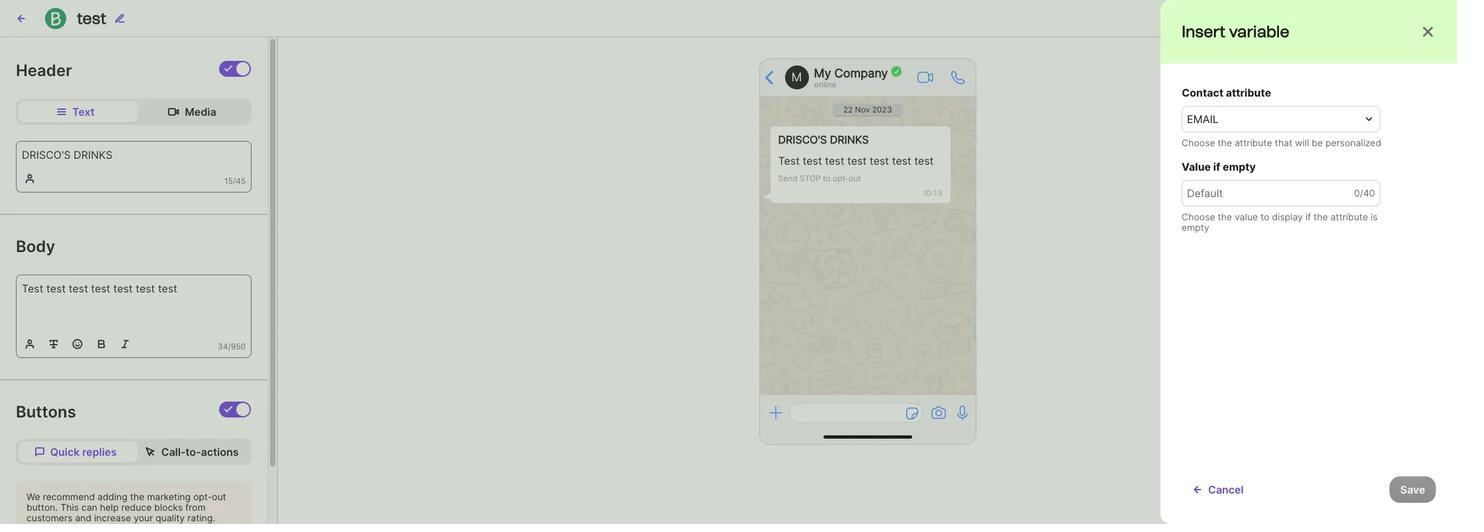 Task type: describe. For each thing, give the bounding box(es) containing it.
can
[[81, 502, 97, 513]]

my
[[814, 66, 831, 80]]

media
[[185, 105, 216, 119]]

quality
[[156, 513, 185, 524]]

opt- inside "we recommend adding the marketing opt-out button. this can help reduce blocks from customers and increase your quality rating."
[[193, 491, 212, 503]]

the left value
[[1218, 211, 1232, 222]]

Value if empty text field
[[1182, 180, 1380, 207]]

help
[[100, 502, 119, 513]]

1 horizontal spatial drinks
[[830, 133, 869, 146]]

personalized
[[1325, 137, 1381, 148]]

customers
[[26, 513, 72, 524]]

10:13
[[923, 188, 942, 198]]

0
[[1354, 187, 1360, 199]]

34
[[218, 342, 228, 352]]

empty inside choose the value to display if the attribute is empty
[[1182, 222, 1209, 233]]

quick replies
[[50, 446, 117, 459]]

out inside test test test test test test test send stop to opt-out 10:13
[[849, 173, 861, 183]]

nov
[[855, 105, 870, 115]]

variable
[[1229, 22, 1289, 41]]

button.
[[26, 502, 58, 513]]

your
[[134, 513, 153, 524]]

blocks
[[154, 502, 183, 513]]

to inside choose the value to display if the attribute is empty
[[1261, 211, 1269, 222]]

text
[[72, 105, 95, 119]]

save button for settings button
[[1403, 5, 1449, 31]]

stop
[[800, 173, 821, 183]]

is
[[1371, 211, 1378, 222]]

we recommend adding the marketing opt-out button. this can help reduce blocks from customers and increase your quality rating.
[[26, 491, 226, 524]]

call-to-actions button
[[135, 442, 249, 463]]

header
[[16, 61, 72, 80]]

insert variable
[[1182, 22, 1289, 41]]

that
[[1275, 137, 1292, 148]]

if inside choose the value to display if the attribute is empty
[[1305, 211, 1311, 222]]

contact attribute
[[1182, 86, 1271, 99]]

online
[[814, 79, 836, 89]]

body
[[16, 237, 55, 256]]

45
[[236, 176, 246, 186]]

marketing
[[147, 491, 191, 503]]

0 / 40
[[1354, 187, 1375, 199]]

15 / 45
[[224, 176, 246, 186]]

adding
[[97, 491, 128, 503]]

quick replies button
[[19, 442, 132, 463]]

display
[[1272, 211, 1303, 222]]

choose for contact
[[1182, 137, 1215, 148]]

company
[[835, 66, 888, 80]]

the inside "we recommend adding the marketing opt-out button. this can help reduce blocks from customers and increase your quality rating."
[[130, 491, 144, 503]]

save button for cancel button
[[1390, 477, 1436, 503]]

40
[[1363, 187, 1375, 199]]

value if empty
[[1182, 160, 1256, 173]]

drisco's inside rich text editor, main text box
[[22, 148, 71, 162]]

will
[[1295, 137, 1309, 148]]

quick
[[50, 446, 80, 459]]

media button
[[135, 101, 249, 123]]

cancel button
[[1182, 477, 1254, 503]]

email button
[[1182, 106, 1380, 132]]

drinks inside rich text editor, main text box
[[74, 148, 112, 162]]

reduce
[[121, 502, 152, 513]]

0 vertical spatial drisco's
[[778, 133, 827, 146]]



Task type: vqa. For each thing, say whether or not it's contained in the screenshot.
Send STOP to opt-out 10:11
no



Task type: locate. For each thing, give the bounding box(es) containing it.
950
[[231, 342, 246, 352]]

1 vertical spatial drinks
[[74, 148, 112, 162]]

actions
[[201, 446, 239, 459]]

rating.
[[187, 513, 215, 524]]

test inside rich text editor, main text field
[[22, 282, 43, 295]]

0 horizontal spatial out
[[212, 491, 226, 503]]

0 horizontal spatial to
[[823, 173, 831, 183]]

1 vertical spatial to
[[1261, 211, 1269, 222]]

0 vertical spatial empty
[[1223, 160, 1256, 173]]

0 vertical spatial test
[[778, 154, 800, 167]]

1 vertical spatial /
[[1360, 187, 1363, 199]]

my company online
[[814, 66, 888, 89]]

0 horizontal spatial empty
[[1182, 222, 1209, 233]]

out
[[849, 173, 861, 183], [212, 491, 226, 503]]

call-
[[161, 446, 186, 459]]

from
[[185, 502, 206, 513]]

/
[[233, 176, 236, 186], [1360, 187, 1363, 199], [228, 342, 231, 352]]

0 vertical spatial /
[[233, 176, 236, 186]]

Rich Text Editor, main text field
[[17, 276, 251, 331]]

out inside "we recommend adding the marketing opt-out button. this can help reduce blocks from customers and increase your quality rating."
[[212, 491, 226, 503]]

0 vertical spatial to
[[823, 173, 831, 183]]

0 vertical spatial save
[[1414, 12, 1439, 25]]

drisco's
[[778, 133, 827, 146], [22, 148, 71, 162]]

the up your
[[130, 491, 144, 503]]

test test test test test test test
[[22, 282, 177, 295]]

the
[[1218, 137, 1232, 148], [1218, 211, 1232, 222], [1314, 211, 1328, 222], [130, 491, 144, 503]]

test down the body
[[22, 282, 43, 295]]

contact
[[1182, 86, 1223, 99]]

0 vertical spatial out
[[849, 173, 861, 183]]

1 vertical spatial if
[[1305, 211, 1311, 222]]

15
[[224, 176, 233, 186]]

value
[[1182, 160, 1211, 173]]

out right the from
[[212, 491, 226, 503]]

2 vertical spatial /
[[228, 342, 231, 352]]

choose left value
[[1182, 211, 1215, 222]]

/ inside insert variable dialog
[[1360, 187, 1363, 199]]

insert
[[1182, 22, 1225, 41]]

settings
[[1271, 12, 1314, 25]]

choose the value to display if the attribute is empty
[[1182, 211, 1378, 233]]

this
[[60, 502, 79, 513]]

1 horizontal spatial opt-
[[833, 173, 849, 183]]

attribute left is
[[1331, 211, 1368, 222]]

34 / 950
[[218, 342, 246, 352]]

empty left value
[[1182, 222, 1209, 233]]

drisco's drinks inside rich text editor, main text box
[[22, 148, 112, 162]]

test
[[778, 154, 800, 167], [22, 282, 43, 295]]

2 horizontal spatial /
[[1360, 187, 1363, 199]]

attribute
[[1226, 86, 1271, 99], [1235, 137, 1272, 148], [1331, 211, 1368, 222]]

we
[[26, 491, 40, 503]]

drisco's drinks down 22
[[778, 133, 869, 146]]

1 vertical spatial empty
[[1182, 222, 1209, 233]]

drinks
[[830, 133, 869, 146], [74, 148, 112, 162]]

drisco's drinks
[[778, 133, 869, 146], [22, 148, 112, 162]]

save for save button corresponding to cancel button
[[1400, 483, 1425, 497]]

1 vertical spatial save
[[1400, 483, 1425, 497]]

22
[[843, 105, 853, 115]]

22 nov 2023
[[843, 105, 892, 115]]

opt- up rating. on the left of the page
[[193, 491, 212, 503]]

test test test test test test test send stop to opt-out 10:13
[[778, 154, 942, 198]]

0 horizontal spatial /
[[228, 342, 231, 352]]

save inside insert variable dialog
[[1400, 483, 1425, 497]]

drisco's up the stop
[[778, 133, 827, 146]]

if
[[1213, 160, 1220, 173], [1305, 211, 1311, 222]]

cancel
[[1208, 483, 1244, 497]]

1 choose from the top
[[1182, 137, 1215, 148]]

0 horizontal spatial opt-
[[193, 491, 212, 503]]

1 vertical spatial save button
[[1390, 477, 1436, 503]]

0 vertical spatial if
[[1213, 160, 1220, 173]]

1 vertical spatial attribute
[[1235, 137, 1272, 148]]

drinks down 22
[[830, 133, 869, 146]]

the up value if empty
[[1218, 137, 1232, 148]]

/ for drisco's drinks
[[233, 176, 236, 186]]

drisco's down the text button
[[22, 148, 71, 162]]

0 horizontal spatial drinks
[[74, 148, 112, 162]]

test for test test test test test test test
[[22, 282, 43, 295]]

send
[[778, 173, 797, 183]]

settings button
[[1243, 5, 1324, 31]]

test inside test test test test test test test send stop to opt-out 10:13
[[778, 154, 800, 167]]

attribute up email popup button
[[1226, 86, 1271, 99]]

empty
[[1223, 160, 1256, 173], [1182, 222, 1209, 233]]

value
[[1235, 211, 1258, 222]]

out right the stop
[[849, 173, 861, 183]]

1 vertical spatial opt-
[[193, 491, 212, 503]]

test
[[77, 8, 106, 27], [803, 154, 822, 167], [825, 154, 844, 167], [847, 154, 867, 167], [870, 154, 889, 167], [892, 154, 911, 167], [914, 154, 934, 167], [46, 282, 66, 295], [69, 282, 88, 295], [91, 282, 110, 295], [113, 282, 133, 295], [136, 282, 155, 295], [158, 282, 177, 295]]

0 vertical spatial drisco's drinks
[[778, 133, 869, 146]]

to inside test test test test test test test send stop to opt-out 10:13
[[823, 173, 831, 183]]

back button image
[[16, 13, 26, 24]]

2 vertical spatial attribute
[[1331, 211, 1368, 222]]

2023
[[872, 105, 892, 115]]

0 horizontal spatial drisco's
[[22, 148, 71, 162]]

to
[[823, 173, 831, 183], [1261, 211, 1269, 222]]

drinks down text
[[74, 148, 112, 162]]

1 vertical spatial drisco's
[[22, 148, 71, 162]]

save for settings button's save button
[[1414, 12, 1439, 25]]

to right value
[[1261, 211, 1269, 222]]

increase
[[94, 513, 131, 524]]

opt- inside test test test test test test test send stop to opt-out 10:13
[[833, 173, 849, 183]]

0 horizontal spatial test
[[22, 282, 43, 295]]

0 vertical spatial save button
[[1403, 5, 1449, 31]]

choose for value
[[1182, 211, 1215, 222]]

attribute inside choose the value to display if the attribute is empty
[[1331, 211, 1368, 222]]

0 vertical spatial attribute
[[1226, 86, 1271, 99]]

1 vertical spatial out
[[212, 491, 226, 503]]

test for test test test test test test test send stop to opt-out 10:13
[[778, 154, 800, 167]]

choose
[[1182, 137, 1215, 148], [1182, 211, 1215, 222]]

1 horizontal spatial drisco's
[[778, 133, 827, 146]]

0 horizontal spatial if
[[1213, 160, 1220, 173]]

opt- right the stop
[[833, 173, 849, 183]]

1 vertical spatial choose
[[1182, 211, 1215, 222]]

be
[[1312, 137, 1323, 148]]

0 horizontal spatial drisco's drinks
[[22, 148, 112, 162]]

if right the display
[[1305, 211, 1311, 222]]

opt-
[[833, 173, 849, 183], [193, 491, 212, 503]]

if right value
[[1213, 160, 1220, 173]]

Rich Text Editor, main text field
[[17, 142, 251, 166]]

choose inside choose the value to display if the attribute is empty
[[1182, 211, 1215, 222]]

drisco's drinks down the text button
[[22, 148, 112, 162]]

and
[[75, 513, 91, 524]]

1 horizontal spatial /
[[233, 176, 236, 186]]

test up send
[[778, 154, 800, 167]]

to-
[[186, 446, 201, 459]]

save button
[[1403, 5, 1449, 31], [1390, 477, 1436, 503]]

0 vertical spatial opt-
[[833, 173, 849, 183]]

the right the display
[[1314, 211, 1328, 222]]

replies
[[82, 446, 117, 459]]

call-to-actions
[[161, 446, 239, 459]]

edit template name image
[[114, 13, 125, 24]]

email
[[1187, 113, 1219, 126]]

1 horizontal spatial out
[[849, 173, 861, 183]]

buttons
[[16, 403, 76, 422]]

choose the attribute that will be personalized
[[1182, 137, 1381, 148]]

choose down email
[[1182, 137, 1215, 148]]

m
[[791, 70, 802, 84]]

1 vertical spatial drisco's drinks
[[22, 148, 112, 162]]

text button
[[19, 101, 132, 123]]

1 horizontal spatial to
[[1261, 211, 1269, 222]]

1 horizontal spatial empty
[[1223, 160, 1256, 173]]

save
[[1414, 12, 1439, 25], [1400, 483, 1425, 497]]

empty right value
[[1223, 160, 1256, 173]]

attribute left that
[[1235, 137, 1272, 148]]

1 horizontal spatial test
[[778, 154, 800, 167]]

0 vertical spatial drinks
[[830, 133, 869, 146]]

2 choose from the top
[[1182, 211, 1215, 222]]

to right the stop
[[823, 173, 831, 183]]

/ for test test test test test test test
[[228, 342, 231, 352]]

1 vertical spatial test
[[22, 282, 43, 295]]

1 horizontal spatial if
[[1305, 211, 1311, 222]]

recommend
[[43, 491, 95, 503]]

1 horizontal spatial drisco's drinks
[[778, 133, 869, 146]]

insert variable dialog
[[1161, 0, 1457, 524]]

0 vertical spatial choose
[[1182, 137, 1215, 148]]



